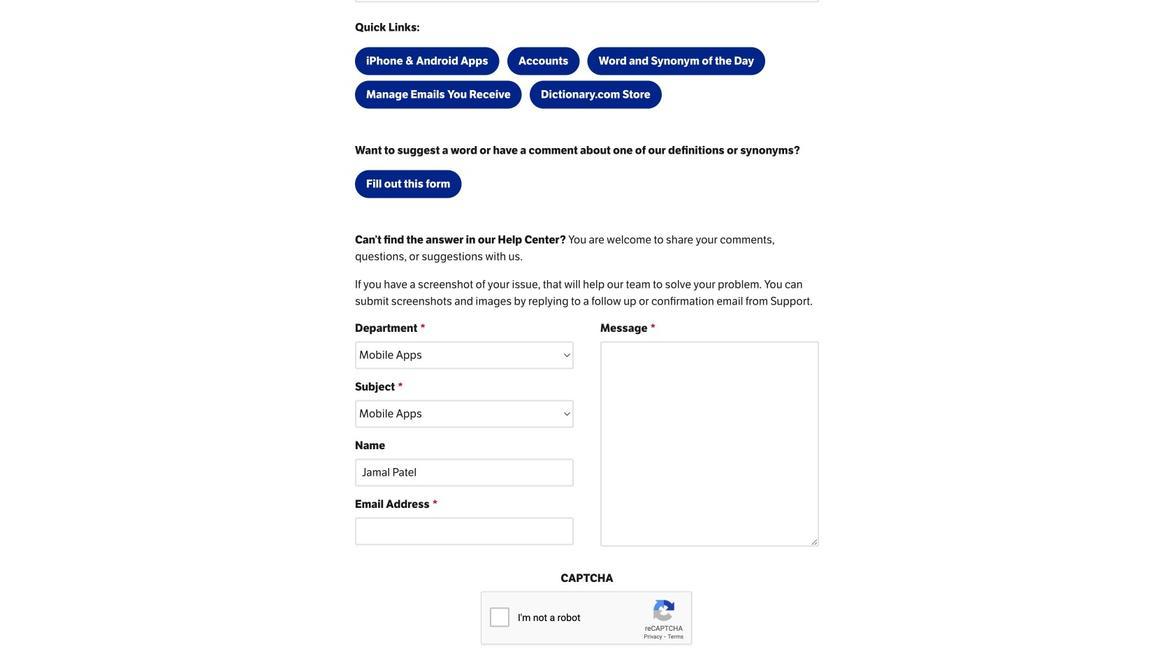 Task type: describe. For each thing, give the bounding box(es) containing it.
Let's find you some answers. text field
[[355, 0, 819, 2]]



Task type: locate. For each thing, give the bounding box(es) containing it.
None text field
[[600, 341, 819, 547], [355, 459, 574, 487], [355, 517, 574, 545], [600, 341, 819, 547], [355, 459, 574, 487], [355, 517, 574, 545]]



Task type: vqa. For each thing, say whether or not it's contained in the screenshot.
Password "password field"
no



